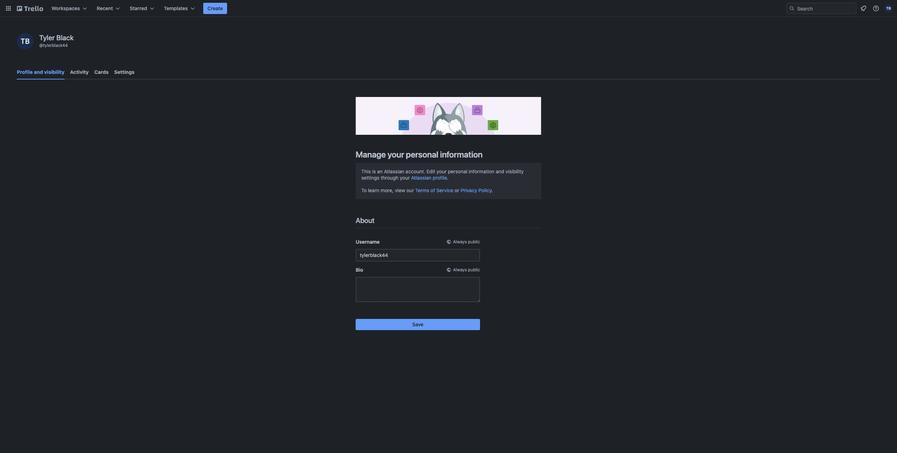 Task type: describe. For each thing, give the bounding box(es) containing it.
public for username
[[468, 239, 480, 245]]

privacy
[[461, 188, 477, 193]]

username
[[356, 239, 380, 245]]

0 vertical spatial personal
[[406, 150, 439, 159]]

recent
[[97, 5, 113, 11]]

an
[[377, 169, 383, 175]]

starred
[[130, 5, 147, 11]]

profile and visibility
[[17, 69, 64, 75]]

policy
[[479, 188, 492, 193]]

manage
[[356, 150, 386, 159]]

our
[[407, 188, 414, 193]]

profile
[[17, 69, 33, 75]]

open information menu image
[[873, 5, 880, 12]]

. inside . to learn more, view our
[[447, 175, 449, 181]]

manage your personal information
[[356, 150, 483, 159]]

settings
[[361, 175, 380, 181]]

workspaces
[[52, 5, 80, 11]]

always public for username
[[453, 239, 480, 245]]

atlassian profile link
[[411, 175, 447, 181]]

2 vertical spatial your
[[400, 175, 410, 181]]

profile
[[433, 175, 447, 181]]

recent button
[[93, 3, 124, 14]]

to
[[361, 188, 367, 193]]

always for bio
[[453, 267, 467, 273]]

this
[[361, 169, 371, 175]]

0 vertical spatial information
[[440, 150, 483, 159]]

Username text field
[[356, 249, 480, 262]]

starred button
[[126, 3, 158, 14]]

Search field
[[795, 3, 857, 14]]

terms
[[416, 188, 429, 193]]

profile and visibility link
[[17, 66, 64, 80]]

terms of service or privacy policy .
[[416, 188, 493, 193]]

1 vertical spatial atlassian
[[411, 175, 432, 181]]

save button
[[356, 319, 480, 331]]

1 vertical spatial your
[[437, 169, 447, 175]]

view
[[395, 188, 405, 193]]

1 vertical spatial .
[[492, 188, 493, 193]]

public for bio
[[468, 267, 480, 273]]

search image
[[790, 6, 795, 11]]

about
[[356, 217, 375, 225]]

atlassian inside this is an atlassian account. edit your personal information and visibility settings through your
[[384, 169, 404, 175]]

bio
[[356, 267, 363, 273]]

create
[[208, 5, 223, 11]]

tyler black @ tylerblack44
[[39, 34, 74, 48]]

save
[[413, 322, 424, 328]]

tyler black (tylerblack44) image
[[885, 4, 893, 13]]

privacy policy link
[[461, 188, 492, 193]]

through
[[381, 175, 399, 181]]

always public for bio
[[453, 267, 480, 273]]

learn
[[368, 188, 380, 193]]

create button
[[203, 3, 227, 14]]

@
[[39, 43, 43, 48]]

tyler black (tylerblack44) image
[[17, 33, 34, 50]]

personal inside this is an atlassian account. edit your personal information and visibility settings through your
[[448, 169, 468, 175]]

or
[[455, 188, 460, 193]]



Task type: vqa. For each thing, say whether or not it's contained in the screenshot.
2nd sm image from the right
no



Task type: locate. For each thing, give the bounding box(es) containing it.
service
[[437, 188, 454, 193]]

0 horizontal spatial and
[[34, 69, 43, 75]]

information up policy
[[469, 169, 495, 175]]

cards
[[94, 69, 109, 75]]

more,
[[381, 188, 394, 193]]

1 horizontal spatial .
[[492, 188, 493, 193]]

your
[[388, 150, 404, 159], [437, 169, 447, 175], [400, 175, 410, 181]]

1 vertical spatial and
[[496, 169, 504, 175]]

of
[[431, 188, 435, 193]]

terms of service link
[[416, 188, 454, 193]]

1 vertical spatial personal
[[448, 169, 468, 175]]

. to learn more, view our
[[361, 175, 449, 193]]

public
[[468, 239, 480, 245], [468, 267, 480, 273]]

1 always public from the top
[[453, 239, 480, 245]]

back to home image
[[17, 3, 43, 14]]

2 always public from the top
[[453, 267, 480, 273]]

2 always from the top
[[453, 267, 467, 273]]

atlassian profile
[[411, 175, 447, 181]]

. up service
[[447, 175, 449, 181]]

1 public from the top
[[468, 239, 480, 245]]

your up through
[[388, 150, 404, 159]]

information
[[440, 150, 483, 159], [469, 169, 495, 175]]

1 vertical spatial always public
[[453, 267, 480, 273]]

0 horizontal spatial .
[[447, 175, 449, 181]]

1 horizontal spatial atlassian
[[411, 175, 432, 181]]

visibility inside this is an atlassian account. edit your personal information and visibility settings through your
[[506, 169, 524, 175]]

1 vertical spatial information
[[469, 169, 495, 175]]

0 notifications image
[[860, 4, 868, 13]]

activity
[[70, 69, 89, 75]]

always public
[[453, 239, 480, 245], [453, 267, 480, 273]]

activity link
[[70, 66, 89, 79]]

this is an atlassian account. edit your personal information and visibility settings through your
[[361, 169, 524, 181]]

.
[[447, 175, 449, 181], [492, 188, 493, 193]]

1 horizontal spatial and
[[496, 169, 504, 175]]

templates
[[164, 5, 188, 11]]

0 horizontal spatial atlassian
[[384, 169, 404, 175]]

always for username
[[453, 239, 467, 245]]

templates button
[[160, 3, 199, 14]]

cards link
[[94, 66, 109, 79]]

0 vertical spatial public
[[468, 239, 480, 245]]

tylerblack44
[[43, 43, 68, 48]]

primary element
[[0, 0, 898, 17]]

atlassian
[[384, 169, 404, 175], [411, 175, 432, 181]]

edit
[[427, 169, 436, 175]]

0 vertical spatial always public
[[453, 239, 480, 245]]

1 vertical spatial always
[[453, 267, 467, 273]]

0 vertical spatial visibility
[[44, 69, 64, 75]]

information inside this is an atlassian account. edit your personal information and visibility settings through your
[[469, 169, 495, 175]]

atlassian up through
[[384, 169, 404, 175]]

1 vertical spatial public
[[468, 267, 480, 273]]

black
[[56, 34, 74, 42]]

Bio text field
[[356, 277, 480, 303]]

0 vertical spatial .
[[447, 175, 449, 181]]

0 horizontal spatial personal
[[406, 150, 439, 159]]

settings link
[[114, 66, 135, 79]]

personal
[[406, 150, 439, 159], [448, 169, 468, 175]]

always
[[453, 239, 467, 245], [453, 267, 467, 273]]

your up 'profile'
[[437, 169, 447, 175]]

1 always from the top
[[453, 239, 467, 245]]

and inside this is an atlassian account. edit your personal information and visibility settings through your
[[496, 169, 504, 175]]

0 vertical spatial always
[[453, 239, 467, 245]]

2 public from the top
[[468, 267, 480, 273]]

0 vertical spatial atlassian
[[384, 169, 404, 175]]

visibility
[[44, 69, 64, 75], [506, 169, 524, 175]]

0 horizontal spatial visibility
[[44, 69, 64, 75]]

account.
[[406, 169, 425, 175]]

tyler
[[39, 34, 55, 42]]

personal up account. at the top
[[406, 150, 439, 159]]

1 horizontal spatial personal
[[448, 169, 468, 175]]

information up this is an atlassian account. edit your personal information and visibility settings through your
[[440, 150, 483, 159]]

1 vertical spatial visibility
[[506, 169, 524, 175]]

0 vertical spatial your
[[388, 150, 404, 159]]

is
[[372, 169, 376, 175]]

your down account. at the top
[[400, 175, 410, 181]]

workspaces button
[[47, 3, 91, 14]]

settings
[[114, 69, 135, 75]]

. right privacy
[[492, 188, 493, 193]]

atlassian down account. at the top
[[411, 175, 432, 181]]

0 vertical spatial and
[[34, 69, 43, 75]]

personal up or
[[448, 169, 468, 175]]

and
[[34, 69, 43, 75], [496, 169, 504, 175]]

1 horizontal spatial visibility
[[506, 169, 524, 175]]



